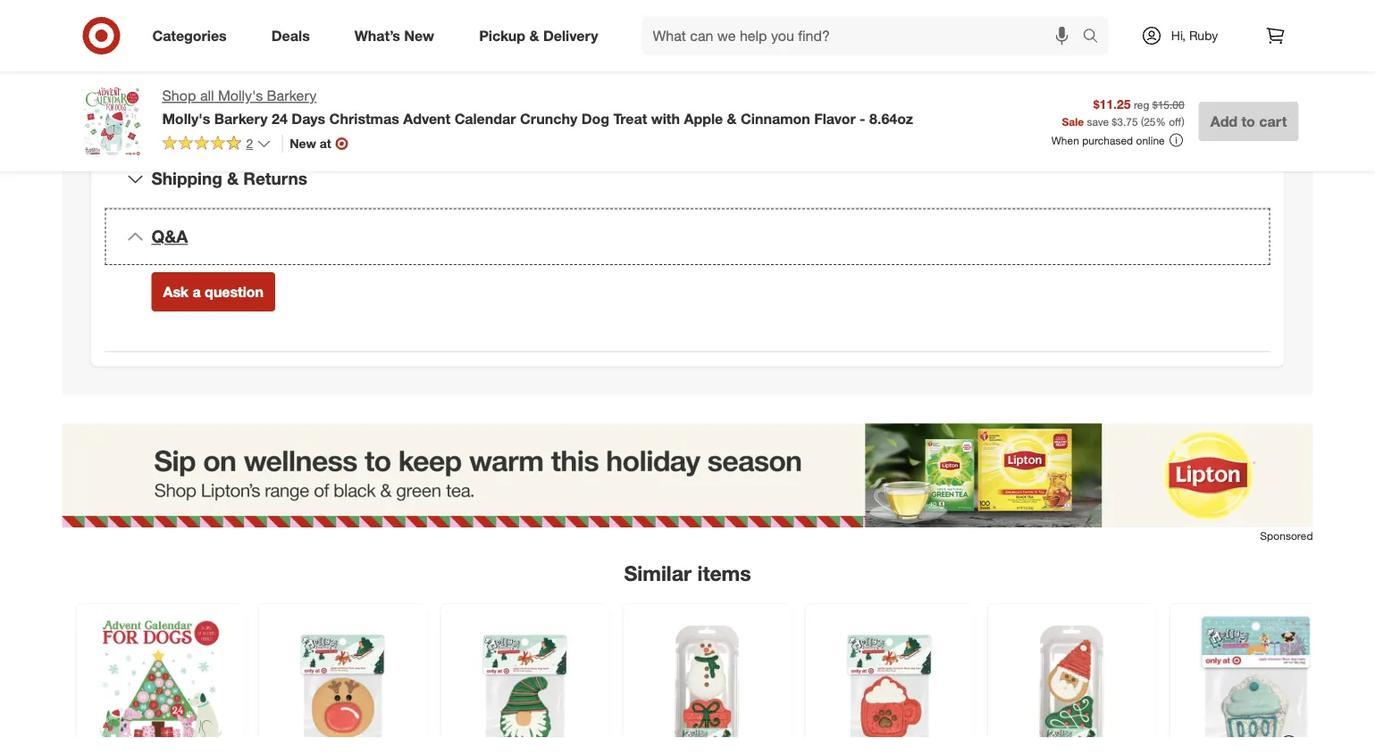Task type: vqa. For each thing, say whether or not it's contained in the screenshot.
"Guided"
no



Task type: describe. For each thing, give the bounding box(es) containing it.
pickup
[[479, 27, 525, 44]]

to
[[1242, 113, 1255, 130]]

ruby
[[1189, 28, 1218, 43]]

christmas
[[329, 110, 399, 127]]

cart
[[1259, 113, 1287, 130]]

what's
[[355, 27, 400, 44]]

sponsored
[[1260, 529, 1313, 543]]

search
[[1075, 29, 1117, 46]]

items
[[697, 562, 751, 587]]

)
[[1182, 115, 1185, 128]]

molly's barkery 24 days holiday advent calendar crunchy dog treat with cinnamon & apple flavor - 8.64oz image
[[87, 616, 234, 739]]

$11.25
[[1093, 96, 1131, 112]]

molly's barkery snowman crunchy dog treat with apple & cinnamon flavor - 4.16oz/2pk image
[[634, 616, 781, 739]]

What can we help you find? suggestions appear below search field
[[642, 16, 1087, 55]]

deals link
[[256, 16, 332, 55]]

sale
[[1062, 115, 1084, 128]]

categories
[[152, 27, 227, 44]]

search button
[[1075, 16, 1117, 59]]

online
[[1136, 134, 1165, 147]]

(
[[1141, 115, 1144, 128]]

-
[[860, 110, 866, 127]]

off
[[1169, 115, 1182, 128]]

0 vertical spatial molly's
[[218, 87, 263, 105]]

ask
[[163, 283, 189, 301]]

0 vertical spatial new
[[404, 27, 434, 44]]

reg
[[1134, 98, 1150, 111]]

ask a question
[[163, 283, 264, 301]]

similar
[[624, 562, 692, 587]]

pickup & delivery
[[479, 27, 598, 44]]

molly's barkery santa crunchy dog treat with apple & cinnamon flavor - 3.92oz/2pk image
[[999, 616, 1145, 739]]

save
[[1087, 115, 1109, 128]]

categories link
[[137, 16, 249, 55]]

shipping & returns
[[151, 169, 307, 189]]

days
[[292, 110, 325, 127]]

dog
[[581, 110, 609, 127]]

new at
[[290, 136, 331, 151]]

molly's barkery birthday cupcake in cinnamon and apple flavor dog treat - 1.98oz image
[[1181, 616, 1327, 739]]

1 vertical spatial molly's
[[162, 110, 210, 127]]

hi,
[[1171, 28, 1186, 43]]

2
[[246, 136, 253, 151]]

at
[[320, 136, 331, 151]]

what's new link
[[339, 16, 457, 55]]

shipping
[[151, 169, 222, 189]]



Task type: locate. For each thing, give the bounding box(es) containing it.
when purchased online
[[1051, 134, 1165, 147]]

2 horizontal spatial &
[[727, 110, 737, 127]]

add
[[1211, 113, 1238, 130]]

& down 2 'link'
[[227, 169, 239, 189]]

1 vertical spatial new
[[290, 136, 316, 151]]

$11.25 reg $15.00 sale save $ 3.75 ( 25 % off )
[[1062, 96, 1185, 128]]

molly's barkery reindeer crunchy dog treat with apple & cinnamon flavor - 1.94oz image
[[269, 616, 416, 739]]

2 vertical spatial &
[[227, 169, 239, 189]]

barkery up 2
[[214, 110, 268, 127]]

1 horizontal spatial &
[[529, 27, 539, 44]]

when
[[1051, 134, 1079, 147]]

shipping & returns button
[[105, 151, 1270, 208]]

q&a
[[151, 226, 188, 247]]

deals
[[271, 27, 310, 44]]

ask a question button
[[151, 273, 275, 312]]

barkery up 24
[[267, 87, 317, 105]]

$
[[1112, 115, 1117, 128]]

&
[[529, 27, 539, 44], [727, 110, 737, 127], [227, 169, 239, 189]]

flavor
[[814, 110, 856, 127]]

0 vertical spatial &
[[529, 27, 539, 44]]

8.64oz
[[870, 110, 913, 127]]

3.75
[[1117, 115, 1138, 128]]

2 link
[[162, 135, 271, 155]]

with
[[651, 110, 680, 127]]

pickup & delivery link
[[464, 16, 621, 55]]

1 horizontal spatial new
[[404, 27, 434, 44]]

a
[[193, 283, 201, 301]]

& for delivery
[[529, 27, 539, 44]]

1 vertical spatial barkery
[[214, 110, 268, 127]]

advertisement region
[[62, 424, 1313, 528]]

returns
[[243, 169, 307, 189]]

$15.00
[[1152, 98, 1185, 111]]

molly's down shop
[[162, 110, 210, 127]]

& inside the pickup & delivery link
[[529, 27, 539, 44]]

%
[[1156, 115, 1166, 128]]

0 vertical spatial barkery
[[267, 87, 317, 105]]

shop
[[162, 87, 196, 105]]

0 horizontal spatial &
[[227, 169, 239, 189]]

delivery
[[543, 27, 598, 44]]

& right pickup
[[529, 27, 539, 44]]

crunchy
[[520, 110, 577, 127]]

25
[[1144, 115, 1156, 128]]

& right the apple
[[727, 110, 737, 127]]

hi, ruby
[[1171, 28, 1218, 43]]

treat
[[613, 110, 647, 127]]

purchased
[[1082, 134, 1133, 147]]

24
[[272, 110, 288, 127]]

what's new
[[355, 27, 434, 44]]

& inside shipping & returns dropdown button
[[227, 169, 239, 189]]

shop all molly's barkery molly's barkery 24 days christmas advent calendar crunchy dog treat with apple & cinnamon flavor - 8.64oz
[[162, 87, 913, 127]]

molly's
[[218, 87, 263, 105], [162, 110, 210, 127]]

similar items region
[[62, 424, 1338, 739]]

1 horizontal spatial molly's
[[218, 87, 263, 105]]

question
[[205, 283, 264, 301]]

barkery
[[267, 87, 317, 105], [214, 110, 268, 127]]

molly's right all
[[218, 87, 263, 105]]

molly's barkery crunchy dog treat with apple & cinnamon flavor - 2.4oz image
[[452, 616, 598, 739]]

calendar
[[455, 110, 516, 127]]

& inside shop all molly's barkery molly's barkery 24 days christmas advent calendar crunchy dog treat with apple & cinnamon flavor - 8.64oz
[[727, 110, 737, 127]]

advent
[[403, 110, 451, 127]]

1 vertical spatial &
[[727, 110, 737, 127]]

new left at
[[290, 136, 316, 151]]

& for returns
[[227, 169, 239, 189]]

image of molly's barkery 24 days christmas advent calendar crunchy dog treat with apple & cinnamon flavor - 8.64oz image
[[76, 86, 148, 157]]

0 horizontal spatial molly's
[[162, 110, 210, 127]]

q&a button
[[105, 209, 1270, 266]]

new
[[404, 27, 434, 44], [290, 136, 316, 151]]

cinnamon
[[741, 110, 810, 127]]

new right "what's"
[[404, 27, 434, 44]]

all
[[200, 87, 214, 105]]

0 horizontal spatial new
[[290, 136, 316, 151]]

molly's barkery coffee crunchy dog treat with apple & cinnamon flavor - 2.72oz image
[[816, 616, 963, 739]]

apple
[[684, 110, 723, 127]]

add to cart
[[1211, 113, 1287, 130]]

add to cart button
[[1199, 102, 1299, 141]]

similar items
[[624, 562, 751, 587]]



